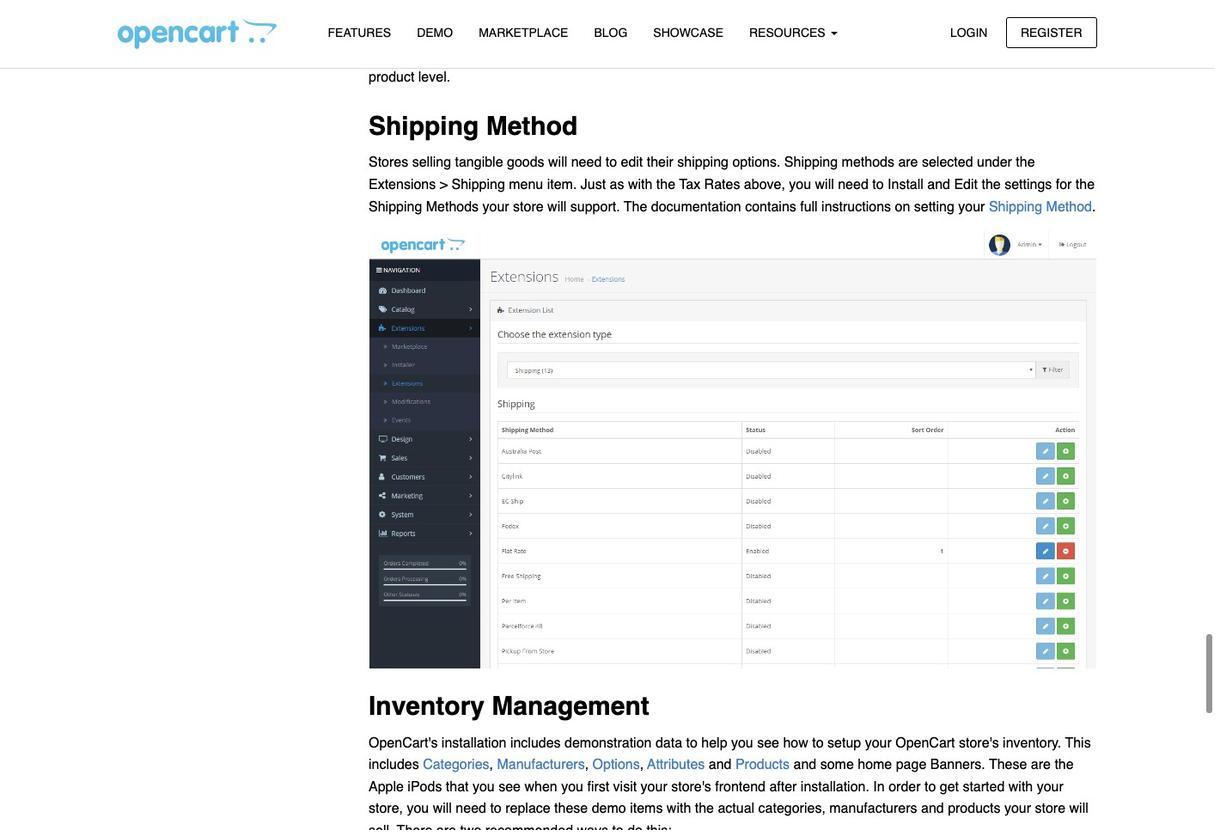 Task type: vqa. For each thing, say whether or not it's contained in the screenshot.
the rightmost Method
yes



Task type: locate. For each thing, give the bounding box(es) containing it.
store inside the stores selling tangible goods will need to edit their shipping options. shipping methods are selected under the extensions > shipping menu item. just as with the tax rates above, you will need to install and edit the settings for the shipping methods your store will support. the documentation contains full instructions on setting your
[[513, 199, 544, 215]]

data
[[656, 735, 682, 751]]

will
[[1051, 26, 1070, 41], [730, 48, 749, 63], [548, 155, 567, 171], [815, 177, 834, 193], [548, 199, 567, 215], [433, 801, 452, 817], [1070, 801, 1089, 817]]

shipping up full
[[785, 155, 838, 171]]

under inside if you have product specific tax rates, you need to define each of these tax rates under the tax rates page. you will later choose which tax rate applies to each product, so you will be able to manage your product specific taxes at the product level.
[[859, 26, 895, 41]]

and down get
[[921, 801, 944, 817]]

1 horizontal spatial each
[[716, 26, 746, 41]]

to
[[660, 26, 671, 41], [583, 48, 595, 63], [802, 48, 814, 63], [606, 155, 617, 171], [873, 177, 884, 193], [686, 735, 698, 751], [812, 735, 824, 751], [925, 779, 936, 795], [490, 801, 502, 817], [612, 823, 624, 830]]

these up able
[[765, 26, 799, 41]]

includes
[[510, 735, 561, 751], [369, 757, 419, 773]]

store's down attributes
[[671, 779, 711, 795]]

2 horizontal spatial are
[[1031, 757, 1051, 773]]

2 vertical spatial are
[[436, 823, 456, 830]]

1 horizontal spatial with
[[667, 801, 691, 817]]

your right manage at the top
[[871, 48, 898, 63]]

1 horizontal spatial these
[[765, 26, 799, 41]]

you inside the stores selling tangible goods will need to edit their shipping options. shipping methods are selected under the extensions > shipping menu item. just as with the tax rates above, you will need to install and edit the settings for the shipping methods your store will support. the documentation contains full instructions on setting your
[[789, 177, 811, 193]]

method up goods
[[486, 111, 578, 141]]

contains
[[745, 199, 796, 215]]

0 horizontal spatial with
[[628, 177, 653, 193]]

specific
[[489, 26, 535, 41], [951, 48, 997, 63]]

0 horizontal spatial tax
[[486, 48, 505, 63]]

these inside and some home page banners. these are the apple ipods that you see when you first visit your store's frontend after installation. in order to get started with your store, you will need to replace these demo items with the actual categories, manufacturers and products your store will sell. there are two recommended ways to do this:
[[554, 801, 588, 817]]

method for shipping method
[[486, 111, 578, 141]]

1 vertical spatial each
[[599, 48, 629, 63]]

are down inventory. at right bottom
[[1031, 757, 1051, 773]]

just
[[581, 177, 606, 193]]

0 horizontal spatial see
[[499, 779, 521, 795]]

tax left rates in the right top of the page
[[803, 26, 821, 41]]

0 vertical spatial are
[[898, 155, 918, 171]]

shipping down tangible at the top
[[452, 177, 505, 193]]

rates
[[946, 26, 982, 41], [704, 177, 740, 193]]

marketplace
[[479, 26, 568, 40]]

2 horizontal spatial with
[[1009, 779, 1033, 795]]

store inside and some home page banners. these are the apple ipods that you see when you first visit your store's frontend after installation. in order to get started with your store, you will need to replace these demo items with the actual categories, manufacturers and products your store will sell. there are two recommended ways to do this:
[[1035, 801, 1066, 817]]

0 horizontal spatial under
[[859, 26, 895, 41]]

shipping method .
[[989, 199, 1096, 215]]

these up ways
[[554, 801, 588, 817]]

need up two at bottom
[[456, 801, 486, 817]]

rates inside the stores selling tangible goods will need to edit their shipping options. shipping methods are selected under the extensions > shipping menu item. just as with the tax rates above, you will need to install and edit the settings for the shipping methods your store will support. the documentation contains full instructions on setting your
[[704, 177, 740, 193]]

to up product,
[[660, 26, 671, 41]]

these
[[765, 26, 799, 41], [554, 801, 588, 817]]

0 vertical spatial product
[[440, 26, 486, 41]]

with up the
[[628, 177, 653, 193]]

ways
[[577, 823, 608, 830]]

the right 'edit'
[[982, 177, 1001, 193]]

1 vertical spatial product
[[901, 48, 947, 63]]

1 vertical spatial includes
[[369, 757, 419, 773]]

,
[[489, 757, 493, 773], [585, 757, 589, 773], [640, 757, 644, 773]]

with inside the stores selling tangible goods will need to edit their shipping options. shipping methods are selected under the extensions > shipping menu item. just as with the tax rates above, you will need to install and edit the settings for the shipping methods your store will support. the documentation contains full instructions on setting your
[[628, 177, 653, 193]]

on
[[895, 199, 910, 215]]

to right how
[[812, 735, 824, 751]]

you right that
[[473, 779, 495, 795]]

choose
[[399, 48, 444, 63]]

extensions
[[369, 177, 436, 193]]

product right manage at the top
[[901, 48, 947, 63]]

are up install on the top right
[[898, 155, 918, 171]]

0 horizontal spatial store's
[[671, 779, 711, 795]]

tax
[[921, 26, 943, 41], [679, 177, 701, 193]]

1 horizontal spatial see
[[757, 735, 780, 751]]

2 vertical spatial product
[[369, 70, 415, 85]]

2 horizontal spatial tax
[[803, 26, 821, 41]]

you right if
[[380, 26, 402, 41]]

store's inside and some home page banners. these are the apple ipods that you see when you first visit your store's frontend after installation. in order to get started with your store, you will need to replace these demo items with the actual categories, manufacturers and products your store will sell. there are two recommended ways to do this:
[[671, 779, 711, 795]]

0 vertical spatial method
[[486, 111, 578, 141]]

shipping up selling
[[369, 111, 479, 141]]

your up items
[[641, 779, 668, 795]]

0 horizontal spatial ,
[[489, 757, 493, 773]]

method down for on the top
[[1046, 199, 1092, 215]]

to left replace
[[490, 801, 502, 817]]

tax left the "login"
[[921, 26, 943, 41]]

setup
[[828, 735, 861, 751]]

includes up "apple"
[[369, 757, 419, 773]]

methods
[[426, 199, 479, 215]]

1 horizontal spatial method
[[1046, 199, 1092, 215]]

, down installation
[[489, 757, 493, 773]]

0 vertical spatial these
[[765, 26, 799, 41]]

1 vertical spatial under
[[977, 155, 1012, 171]]

product up which
[[440, 26, 486, 41]]

, up first
[[585, 757, 589, 773]]

install
[[888, 177, 924, 193]]

selected
[[922, 155, 973, 171]]

shipping down extensions
[[369, 199, 422, 215]]

rates,
[[561, 26, 596, 41]]

after
[[770, 779, 797, 795]]

management
[[492, 691, 649, 721]]

ipods
[[408, 779, 442, 795]]

1 horizontal spatial product
[[440, 26, 486, 41]]

, left attributes
[[640, 757, 644, 773]]

tax up "applies"
[[539, 26, 557, 41]]

you up full
[[789, 177, 811, 193]]

store
[[513, 199, 544, 215], [1035, 801, 1066, 817]]

0 vertical spatial store
[[513, 199, 544, 215]]

are left two at bottom
[[436, 823, 456, 830]]

0 horizontal spatial rates
[[704, 177, 740, 193]]

see up products link
[[757, 735, 780, 751]]

do
[[628, 823, 643, 830]]

with down these
[[1009, 779, 1033, 795]]

recommended
[[485, 823, 573, 830]]

to right able
[[802, 48, 814, 63]]

1 vertical spatial rates
[[704, 177, 740, 193]]

0 vertical spatial tax
[[921, 26, 943, 41]]

0 horizontal spatial store
[[513, 199, 544, 215]]

to left get
[[925, 779, 936, 795]]

0 horizontal spatial includes
[[369, 757, 419, 773]]

0 vertical spatial under
[[859, 26, 895, 41]]

1 horizontal spatial specific
[[951, 48, 997, 63]]

2 , from the left
[[585, 757, 589, 773]]

have
[[406, 26, 436, 41]]

extensions shipping page image
[[369, 229, 1097, 670]]

your
[[871, 48, 898, 63], [483, 199, 509, 215], [959, 199, 985, 215], [865, 735, 892, 751], [641, 779, 668, 795], [1037, 779, 1064, 795], [1005, 801, 1031, 817]]

item.
[[547, 177, 577, 193]]

1 horizontal spatial rates
[[946, 26, 982, 41]]

need inside if you have product specific tax rates, you need to define each of these tax rates under the tax rates page. you will later choose which tax rate applies to each product, so you will be able to manage your product specific taxes at the product level.
[[625, 26, 656, 41]]

your down inventory. at right bottom
[[1037, 779, 1064, 795]]

0 horizontal spatial method
[[486, 111, 578, 141]]

store's inside opencart's installation includes demonstration data to help you see how to setup your opencart store's inventory. this includes
[[959, 735, 999, 751]]

0 horizontal spatial tax
[[679, 177, 701, 193]]

1 vertical spatial tax
[[679, 177, 701, 193]]

and
[[928, 177, 951, 193], [709, 757, 732, 773], [794, 757, 817, 773], [921, 801, 944, 817]]

1 horizontal spatial ,
[[585, 757, 589, 773]]

to left do
[[612, 823, 624, 830]]

each down blog
[[599, 48, 629, 63]]

store's up banners.
[[959, 735, 999, 751]]

taxes
[[1001, 48, 1034, 63]]

1 horizontal spatial are
[[898, 155, 918, 171]]

showcase
[[653, 26, 724, 40]]

documentation
[[651, 199, 741, 215]]

options
[[593, 757, 640, 773]]

under
[[859, 26, 895, 41], [977, 155, 1012, 171]]

marketplace link
[[466, 18, 581, 48]]

shipping
[[678, 155, 729, 171]]

demo
[[592, 801, 626, 817]]

1 vertical spatial store's
[[671, 779, 711, 795]]

see up replace
[[499, 779, 521, 795]]

will down this
[[1070, 801, 1089, 817]]

0 vertical spatial includes
[[510, 735, 561, 751]]

0 vertical spatial see
[[757, 735, 780, 751]]

product down later
[[369, 70, 415, 85]]

help
[[702, 735, 728, 751]]

your down 'edit'
[[959, 199, 985, 215]]

each left the of on the right
[[716, 26, 746, 41]]

tax inside if you have product specific tax rates, you need to define each of these tax rates under the tax rates page. you will later choose which tax rate applies to each product, so you will be able to manage your product specific taxes at the product level.
[[921, 26, 943, 41]]

see
[[757, 735, 780, 751], [499, 779, 521, 795]]

1 vertical spatial store
[[1035, 801, 1066, 817]]

with
[[628, 177, 653, 193], [1009, 779, 1033, 795], [667, 801, 691, 817]]

store down inventory. at right bottom
[[1035, 801, 1066, 817]]

0 horizontal spatial product
[[369, 70, 415, 85]]

will down item.
[[548, 199, 567, 215]]

you right help
[[731, 735, 754, 751]]

with up the this:
[[667, 801, 691, 817]]

2 horizontal spatial product
[[901, 48, 947, 63]]

each
[[716, 26, 746, 41], [599, 48, 629, 63]]

under right rates in the right top of the page
[[859, 26, 895, 41]]

and down help
[[709, 757, 732, 773]]

0 vertical spatial specific
[[489, 26, 535, 41]]

1 horizontal spatial tax
[[539, 26, 557, 41]]

apple
[[369, 779, 404, 795]]

store's
[[959, 735, 999, 751], [671, 779, 711, 795]]

1 horizontal spatial store's
[[959, 735, 999, 751]]

0 vertical spatial with
[[628, 177, 653, 193]]

tax left rate
[[486, 48, 505, 63]]

are
[[898, 155, 918, 171], [1031, 757, 1051, 773], [436, 823, 456, 830]]

1 horizontal spatial tax
[[921, 26, 943, 41]]

1 horizontal spatial store
[[1035, 801, 1066, 817]]

1 vertical spatial are
[[1031, 757, 1051, 773]]

manufacturers
[[830, 801, 917, 817]]

1 vertical spatial these
[[554, 801, 588, 817]]

edit
[[954, 177, 978, 193]]

when
[[525, 779, 558, 795]]

specific up rate
[[489, 26, 535, 41]]

0 vertical spatial rates
[[946, 26, 982, 41]]

1 vertical spatial see
[[499, 779, 521, 795]]

method
[[486, 111, 578, 141], [1046, 199, 1092, 215]]

specific down the "login"
[[951, 48, 997, 63]]

blog link
[[581, 18, 641, 48]]

need up product,
[[625, 26, 656, 41]]

0 horizontal spatial each
[[599, 48, 629, 63]]

need
[[625, 26, 656, 41], [571, 155, 602, 171], [838, 177, 869, 193], [456, 801, 486, 817]]

actual
[[718, 801, 755, 817]]

level.
[[418, 70, 450, 85]]

these inside if you have product specific tax rates, you need to define each of these tax rates under the tax rates page. you will later choose which tax rate applies to each product, so you will be able to manage your product specific taxes at the product level.
[[765, 26, 799, 41]]

your up home
[[865, 735, 892, 751]]

1 horizontal spatial under
[[977, 155, 1012, 171]]

0 vertical spatial store's
[[959, 735, 999, 751]]

inventory management
[[369, 691, 649, 721]]

and up setting
[[928, 177, 951, 193]]

2 horizontal spatial ,
[[640, 757, 644, 773]]

1 vertical spatial method
[[1046, 199, 1092, 215]]

stores
[[369, 155, 408, 171]]

method for shipping method .
[[1046, 199, 1092, 215]]

at
[[1037, 48, 1049, 63]]

opencart - open source shopping cart solution image
[[117, 18, 276, 49]]

0 horizontal spatial these
[[554, 801, 588, 817]]

inventory.
[[1003, 735, 1062, 751]]

includes up manufacturers link at the left of page
[[510, 735, 561, 751]]

manufacturers link
[[497, 757, 585, 773]]

the
[[898, 26, 918, 41], [1053, 48, 1072, 63], [1016, 155, 1035, 171], [656, 177, 676, 193], [982, 177, 1001, 193], [1076, 177, 1095, 193], [1055, 757, 1074, 773], [695, 801, 714, 817]]

rates down shipping
[[704, 177, 740, 193]]

rates left page.
[[946, 26, 982, 41]]

tax up the documentation
[[679, 177, 701, 193]]

you up there
[[407, 801, 429, 817]]

be
[[753, 48, 768, 63]]

opencart's installation includes demonstration data to help you see how to setup your opencart store's inventory. this includes
[[369, 735, 1091, 773]]

attributes
[[647, 757, 705, 773]]

you inside opencart's installation includes demonstration data to help you see how to setup your opencart store's inventory. this includes
[[731, 735, 754, 751]]

under up 'edit'
[[977, 155, 1012, 171]]

store,
[[369, 801, 403, 817]]

tax
[[539, 26, 557, 41], [803, 26, 821, 41], [486, 48, 505, 63]]

store down menu
[[513, 199, 544, 215]]

which
[[447, 48, 483, 63]]



Task type: describe. For each thing, give the bounding box(es) containing it.
the right at
[[1053, 48, 1072, 63]]

to down rates,
[[583, 48, 595, 63]]

in
[[873, 779, 885, 795]]

demonstration
[[565, 735, 652, 751]]

that
[[446, 779, 469, 795]]

will up item.
[[548, 155, 567, 171]]

and some home page banners. these are the apple ipods that you see when you first visit your store's frontend after installation. in order to get started with your store, you will need to replace these demo items with the actual categories, manufacturers and products your store will sell. there are two recommended ways to do this:
[[369, 757, 1089, 830]]

0 horizontal spatial are
[[436, 823, 456, 830]]

demo link
[[404, 18, 466, 48]]

support.
[[570, 199, 620, 215]]

categories,
[[758, 801, 826, 817]]

installation
[[442, 735, 507, 751]]

your down started
[[1005, 801, 1031, 817]]

will left be
[[730, 48, 749, 63]]

the up settings
[[1016, 155, 1035, 171]]

3 , from the left
[[640, 757, 644, 773]]

goods
[[507, 155, 545, 171]]

0 horizontal spatial specific
[[489, 26, 535, 41]]

home
[[858, 757, 892, 773]]

items
[[630, 801, 663, 817]]

resources
[[749, 26, 829, 40]]

able
[[772, 48, 798, 63]]

the down their
[[656, 177, 676, 193]]

you left first
[[561, 779, 584, 795]]

.
[[1092, 199, 1096, 215]]

the left login link at the top of the page
[[898, 26, 918, 41]]

you right rates,
[[600, 26, 622, 41]]

frontend
[[715, 779, 766, 795]]

are inside the stores selling tangible goods will need to edit their shipping options. shipping methods are selected under the extensions > shipping menu item. just as with the tax rates above, you will need to install and edit the settings for the shipping methods your store will support. the documentation contains full instructions on setting your
[[898, 155, 918, 171]]

need inside and some home page banners. these are the apple ipods that you see when you first visit your store's frontend after installation. in order to get started with your store, you will need to replace these demo items with the actual categories, manufacturers and products your store will sell. there are two recommended ways to do this:
[[456, 801, 486, 817]]

need up instructions
[[838, 177, 869, 193]]

register
[[1021, 25, 1082, 39]]

rates inside if you have product specific tax rates, you need to define each of these tax rates under the tax rates page. you will later choose which tax rate applies to each product, so you will be able to manage your product specific taxes at the product level.
[[946, 26, 982, 41]]

later
[[369, 48, 395, 63]]

attributes link
[[647, 757, 705, 773]]

blog
[[594, 26, 628, 40]]

the left actual
[[695, 801, 714, 817]]

sell.
[[369, 823, 393, 830]]

applies
[[536, 48, 580, 63]]

get
[[940, 779, 959, 795]]

page.
[[986, 26, 1020, 41]]

2 vertical spatial with
[[667, 801, 691, 817]]

your down menu
[[483, 199, 509, 215]]

manage
[[817, 48, 867, 63]]

1 vertical spatial with
[[1009, 779, 1033, 795]]

rate
[[509, 48, 532, 63]]

opencart's
[[369, 735, 438, 751]]

tax inside the stores selling tangible goods will need to edit their shipping options. shipping methods are selected under the extensions > shipping menu item. just as with the tax rates above, you will need to install and edit the settings for the shipping methods your store will support. the documentation contains full instructions on setting your
[[679, 177, 701, 193]]

instructions
[[822, 199, 891, 215]]

methods
[[842, 155, 895, 171]]

above,
[[744, 177, 785, 193]]

the right for on the top
[[1076, 177, 1095, 193]]

inventory
[[369, 691, 485, 721]]

banners.
[[931, 757, 986, 773]]

0 vertical spatial each
[[716, 26, 746, 41]]

your inside opencart's installation includes demonstration data to help you see how to setup your opencart store's inventory. this includes
[[865, 735, 892, 751]]

to down methods
[[873, 177, 884, 193]]

1 , from the left
[[489, 757, 493, 773]]

1 horizontal spatial includes
[[510, 735, 561, 751]]

visit
[[613, 779, 637, 795]]

login
[[950, 25, 988, 39]]

showcase link
[[641, 18, 737, 48]]

as
[[610, 177, 624, 193]]

need up just
[[571, 155, 602, 171]]

categories
[[423, 757, 489, 773]]

to left edit
[[606, 155, 617, 171]]

tangible
[[455, 155, 503, 171]]

installation.
[[801, 779, 870, 795]]

categories , manufacturers , options , attributes and products
[[423, 757, 794, 773]]

if you have product specific tax rates, you need to define each of these tax rates under the tax rates page. you will later choose which tax rate applies to each product, so you will be able to manage your product specific taxes at the product level.
[[369, 26, 1072, 85]]

1 vertical spatial specific
[[951, 48, 997, 63]]

shipping method
[[369, 111, 578, 141]]

your inside if you have product specific tax rates, you need to define each of these tax rates under the tax rates page. you will later choose which tax rate applies to each product, so you will be able to manage your product specific taxes at the product level.
[[871, 48, 898, 63]]

you
[[1024, 26, 1047, 41]]

if
[[369, 26, 376, 41]]

>
[[440, 177, 448, 193]]

manufacturers
[[497, 757, 585, 773]]

will up full
[[815, 177, 834, 193]]

will right "you"
[[1051, 26, 1070, 41]]

settings
[[1005, 177, 1052, 193]]

product,
[[632, 48, 682, 63]]

shipping down settings
[[989, 199, 1043, 215]]

page
[[896, 757, 927, 773]]

edit
[[621, 155, 643, 171]]

to left help
[[686, 735, 698, 751]]

you right so
[[704, 48, 726, 63]]

menu
[[509, 177, 543, 193]]

register link
[[1006, 17, 1097, 48]]

the
[[624, 199, 647, 215]]

their
[[647, 155, 674, 171]]

setting
[[914, 199, 955, 215]]

so
[[686, 48, 700, 63]]

login link
[[936, 17, 1002, 48]]

stores selling tangible goods will need to edit their shipping options. shipping methods are selected under the extensions > shipping menu item. just as with the tax rates above, you will need to install and edit the settings for the shipping methods your store will support. the documentation contains full instructions on setting your
[[369, 155, 1095, 215]]

under inside the stores selling tangible goods will need to edit their shipping options. shipping methods are selected under the extensions > shipping menu item. just as with the tax rates above, you will need to install and edit the settings for the shipping methods your store will support. the documentation contains full instructions on setting your
[[977, 155, 1012, 171]]

opencart
[[896, 735, 955, 751]]

see inside and some home page banners. these are the apple ipods that you see when you first visit your store's frontend after installation. in order to get started with your store, you will need to replace these demo items with the actual categories, manufacturers and products your store will sell. there are two recommended ways to do this:
[[499, 779, 521, 795]]

and down how
[[794, 757, 817, 773]]

started
[[963, 779, 1005, 795]]

rates
[[825, 26, 856, 41]]

there
[[397, 823, 433, 830]]

and inside the stores selling tangible goods will need to edit their shipping options. shipping methods are selected under the extensions > shipping menu item. just as with the tax rates above, you will need to install and edit the settings for the shipping methods your store will support. the documentation contains full instructions on setting your
[[928, 177, 951, 193]]

this
[[1065, 735, 1091, 751]]

shipping method link
[[989, 199, 1092, 215]]

of
[[750, 26, 762, 41]]

products
[[736, 757, 790, 773]]

see inside opencart's installation includes demonstration data to help you see how to setup your opencart store's inventory. this includes
[[757, 735, 780, 751]]

two
[[460, 823, 482, 830]]

the down this
[[1055, 757, 1074, 773]]

options.
[[733, 155, 781, 171]]

demo
[[417, 26, 453, 40]]

will down that
[[433, 801, 452, 817]]

replace
[[505, 801, 551, 817]]

categories link
[[423, 757, 489, 773]]



